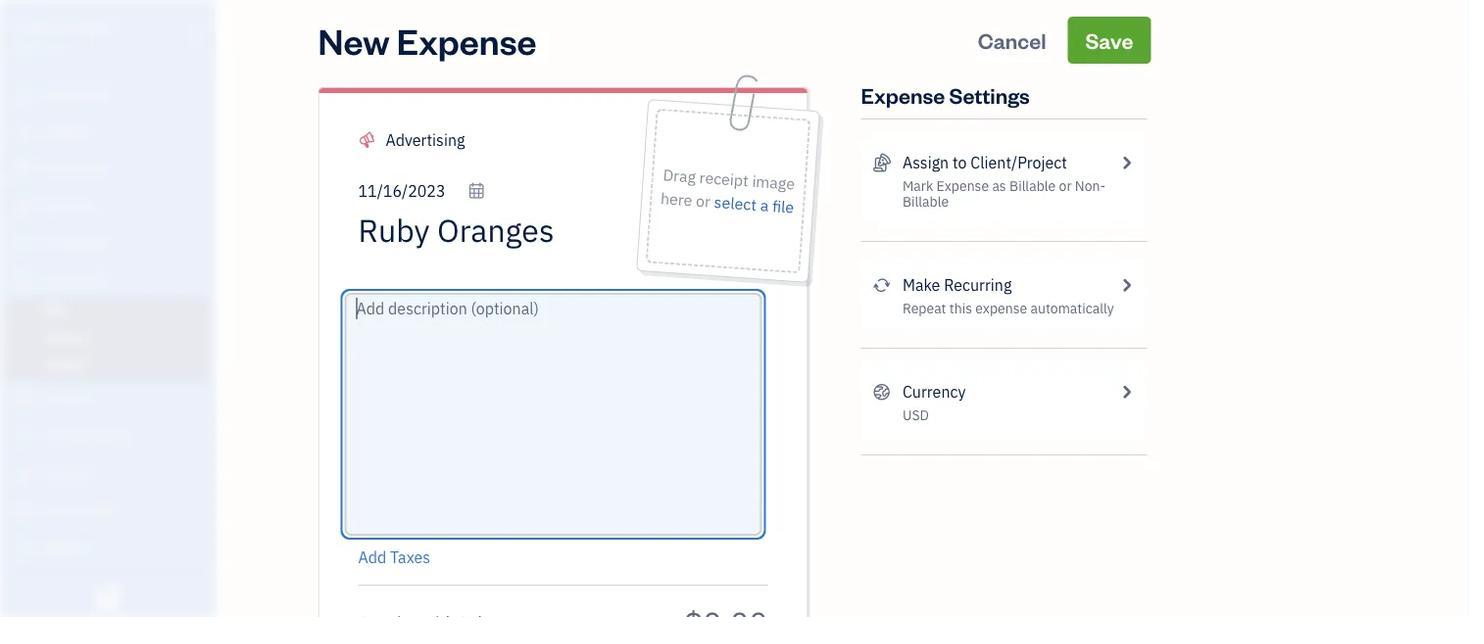 Task type: vqa. For each thing, say whether or not it's contained in the screenshot.
Items and Services image at the bottom left of page
no



Task type: locate. For each thing, give the bounding box(es) containing it.
1 vertical spatial expense
[[861, 81, 945, 109]]

Date in MM/DD/YYYY format text field
[[358, 181, 486, 201]]

0 horizontal spatial or
[[695, 190, 711, 212]]

add taxes
[[358, 548, 431, 568]]

chevronright image
[[1118, 274, 1136, 297], [1118, 380, 1136, 404]]

owner
[[16, 39, 52, 55]]

dashboard image
[[13, 85, 36, 105]]

non-
[[1075, 177, 1106, 195]]

repeat this expense automatically
[[903, 300, 1114, 318]]

chevronright image for currency
[[1118, 380, 1136, 404]]

money image
[[13, 465, 36, 484]]

1 vertical spatial chevronright image
[[1118, 380, 1136, 404]]

Category text field
[[386, 128, 553, 152]]

chevronright image for make recurring
[[1118, 274, 1136, 297]]

1 horizontal spatial or
[[1059, 177, 1072, 195]]

client image
[[13, 123, 36, 142]]

a
[[760, 195, 770, 216]]

or inside the mark expense as billable or non- billable
[[1059, 177, 1072, 195]]

new
[[318, 17, 390, 63]]

refresh image
[[873, 274, 891, 297]]

or
[[1059, 177, 1072, 195], [695, 190, 711, 212]]

as
[[993, 177, 1007, 195]]

image
[[752, 171, 796, 194]]

2 chevronright image from the top
[[1118, 380, 1136, 404]]

2 vertical spatial expense
[[937, 177, 989, 195]]

0 horizontal spatial billable
[[903, 193, 949, 211]]

invoice image
[[13, 197, 36, 217]]

new expense
[[318, 17, 537, 63]]

expense
[[976, 300, 1028, 318]]

0 vertical spatial expense
[[397, 17, 537, 63]]

billable
[[1010, 177, 1056, 195], [903, 193, 949, 211]]

chart image
[[13, 502, 36, 522]]

expense settings
[[861, 81, 1030, 109]]

mark
[[903, 177, 934, 195]]

project image
[[13, 390, 36, 410]]

currency
[[903, 382, 966, 402]]

assign to client/project
[[903, 152, 1068, 173]]

1 chevronright image from the top
[[1118, 274, 1136, 297]]

here
[[660, 188, 693, 211]]

expensesrebilling image
[[873, 151, 891, 175]]

save button
[[1068, 17, 1152, 64]]

or inside the drag receipt image here or
[[695, 190, 711, 212]]

cancel
[[978, 26, 1047, 54]]

select a file button
[[714, 190, 795, 219]]

Merchant text field
[[358, 211, 626, 250]]

Description text field
[[349, 297, 758, 532]]

billable down the client/project
[[1010, 177, 1056, 195]]

payment image
[[13, 234, 36, 254]]

or for mark expense as billable or non- billable
[[1059, 177, 1072, 195]]

expense inside the mark expense as billable or non- billable
[[937, 177, 989, 195]]

0 vertical spatial chevronright image
[[1118, 274, 1136, 297]]

or left non-
[[1059, 177, 1072, 195]]

report image
[[13, 539, 36, 559]]

main element
[[0, 0, 265, 618]]

to
[[953, 152, 967, 173]]

make recurring
[[903, 275, 1012, 296]]

make
[[903, 275, 941, 296]]

or right 'here'
[[695, 190, 711, 212]]

expense
[[397, 17, 537, 63], [861, 81, 945, 109], [937, 177, 989, 195]]

billable down 'assign'
[[903, 193, 949, 211]]

save
[[1086, 26, 1134, 54]]

ruby
[[16, 17, 52, 38]]

or for drag receipt image here or
[[695, 190, 711, 212]]



Task type: describe. For each thing, give the bounding box(es) containing it.
ruby oranges owner
[[16, 17, 116, 55]]

drag
[[662, 165, 697, 187]]

file
[[772, 196, 795, 218]]

this
[[950, 300, 973, 318]]

1 horizontal spatial billable
[[1010, 177, 1056, 195]]

taxes
[[390, 548, 431, 568]]

drag receipt image here or
[[660, 165, 796, 212]]

expense for mark expense as billable or non- billable
[[937, 177, 989, 195]]

chevronright image
[[1118, 151, 1136, 175]]

expense for new expense
[[397, 17, 537, 63]]

currencyandlanguage image
[[873, 380, 891, 404]]

select a file
[[714, 192, 795, 218]]

add
[[358, 548, 387, 568]]

cancel button
[[961, 17, 1064, 64]]

select
[[714, 192, 757, 215]]

estimate image
[[13, 160, 36, 179]]

settings
[[950, 81, 1030, 109]]

timer image
[[13, 427, 36, 447]]

add taxes button
[[358, 546, 431, 570]]

oranges
[[56, 17, 116, 38]]

expense image
[[13, 272, 36, 291]]

Amount (USD) text field
[[684, 602, 768, 618]]

automatically
[[1031, 300, 1114, 318]]

usd
[[903, 406, 929, 425]]

repeat
[[903, 300, 947, 318]]

client/project
[[971, 152, 1068, 173]]

receipt
[[699, 167, 749, 191]]

mark expense as billable or non- billable
[[903, 177, 1106, 211]]

assign
[[903, 152, 949, 173]]

recurring
[[944, 275, 1012, 296]]

freshbooks image
[[92, 586, 124, 610]]



